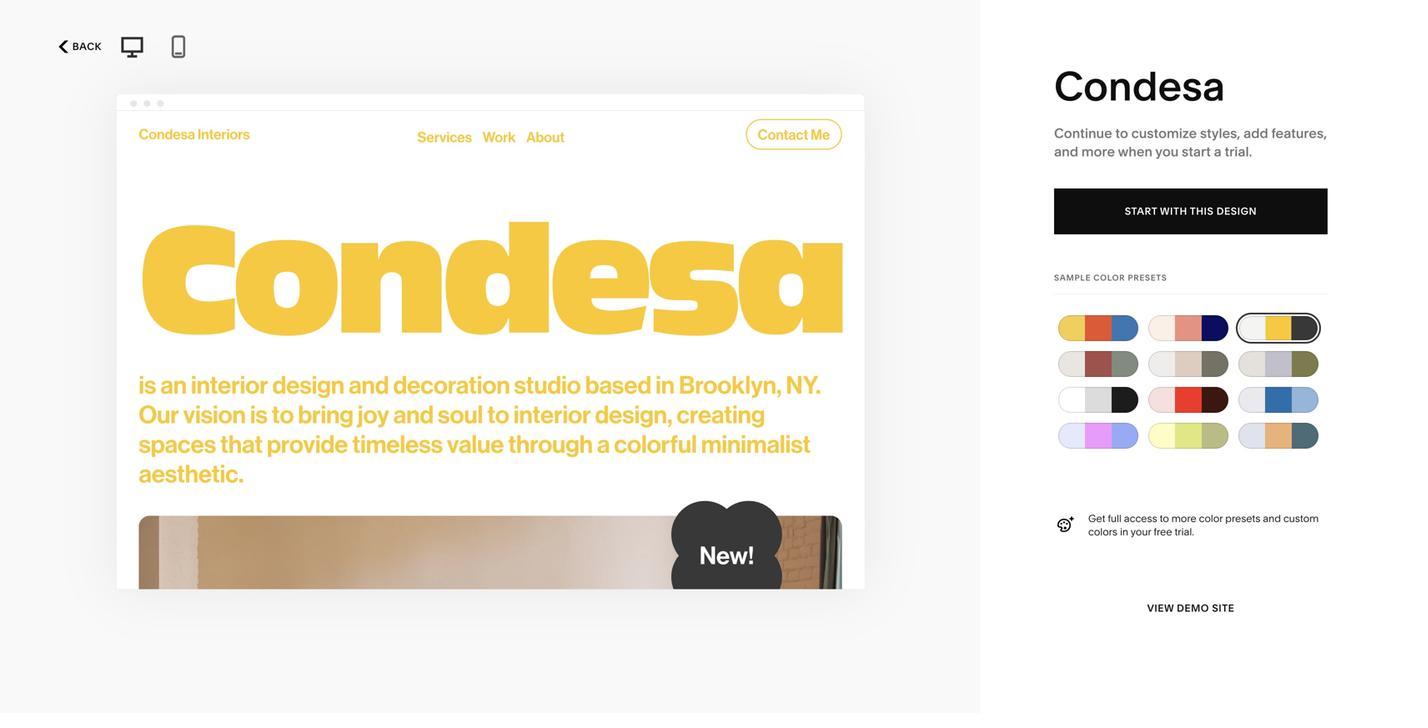 Task type: locate. For each thing, give the bounding box(es) containing it.
more up free
[[1172, 513, 1197, 525]]

fashion
[[400, 48, 443, 62]]

nature
[[753, 73, 790, 87]]

all templates
[[224, 73, 298, 87]]

community
[[400, 123, 464, 137]]

media & podcasts link
[[577, 98, 691, 112]]

selene image
[[505, 98, 897, 620]]

& for animals
[[792, 73, 800, 87]]

to up free
[[1160, 513, 1170, 525]]

0 horizontal spatial to
[[1116, 125, 1129, 141]]

professional services link
[[400, 73, 534, 87]]

courses
[[64, 197, 110, 211]]

custom
[[1284, 513, 1319, 525]]

one page
[[64, 172, 118, 186]]

trial. inside continue to customize styles, add features, and more when you start a trial.
[[1225, 144, 1253, 160]]

community & non-profits
[[400, 123, 540, 137]]

&
[[789, 48, 797, 62], [792, 73, 800, 87], [243, 98, 251, 112], [614, 98, 621, 112], [467, 123, 475, 137]]

restaurants
[[577, 73, 641, 87]]

0 vertical spatial more
[[1082, 144, 1115, 160]]

& right art
[[243, 98, 251, 112]]

popular designs link
[[224, 48, 332, 62]]

1 vertical spatial services
[[64, 222, 111, 237]]

selene
[[504, 637, 554, 654]]

start with this design
[[1125, 205, 1257, 217]]

and down continue
[[1055, 144, 1079, 160]]

0 horizontal spatial trial.
[[1175, 526, 1195, 538]]

popular
[[241, 48, 284, 62]]

1 horizontal spatial and
[[1263, 513, 1282, 525]]

1 vertical spatial more
[[1172, 513, 1197, 525]]

art & design link
[[224, 98, 309, 112]]

1 vertical spatial design
[[1217, 205, 1257, 217]]

0 horizontal spatial services
[[64, 222, 111, 237]]

design inside button
[[1217, 205, 1257, 217]]

local business link
[[400, 98, 499, 112]]

condesa image
[[57, 98, 448, 620]]

0 vertical spatial trial.
[[1225, 144, 1253, 160]]

trial.
[[1225, 144, 1253, 160], [1175, 526, 1195, 538]]

home & decor link
[[753, 48, 850, 62]]

get full access to more color presets and custom colors in your free trial.
[[1089, 513, 1319, 538]]

trial. right a at the top right of the page
[[1225, 144, 1253, 160]]

0 vertical spatial services
[[470, 73, 517, 87]]

& right "home" at the right top of page
[[789, 48, 797, 62]]

travel link
[[577, 48, 625, 62]]

trial. right free
[[1175, 526, 1195, 538]]

0 vertical spatial and
[[1055, 144, 1079, 160]]

1 vertical spatial to
[[1160, 513, 1170, 525]]

& left non-
[[467, 123, 475, 137]]

sample
[[1055, 273, 1091, 283]]

home
[[753, 48, 786, 62]]

online store
[[64, 47, 132, 61]]

styles,
[[1201, 125, 1241, 141]]

profits
[[505, 123, 540, 137]]

demo
[[1177, 602, 1210, 614]]

1 horizontal spatial design
[[1217, 205, 1257, 217]]

photography link
[[224, 123, 312, 137]]

services
[[470, 73, 517, 87], [64, 222, 111, 237]]

design right this
[[1217, 205, 1257, 217]]

podcasts
[[624, 98, 675, 112]]

a
[[1214, 144, 1222, 160]]

home & decor
[[753, 48, 833, 62]]

and right presets
[[1263, 513, 1282, 525]]

1 vertical spatial trial.
[[1175, 526, 1195, 538]]

all
[[224, 73, 238, 87]]

nature & animals link
[[753, 73, 864, 87]]

media & podcasts
[[577, 98, 675, 112]]

more
[[1082, 144, 1115, 160], [1172, 513, 1197, 525]]

to up when
[[1116, 125, 1129, 141]]

0 horizontal spatial more
[[1082, 144, 1115, 160]]

design down all templates link
[[254, 98, 293, 112]]

and inside continue to customize styles, add features, and more when you start a trial.
[[1055, 144, 1079, 160]]

preview template on a mobile device image
[[166, 34, 191, 59]]

rotate image
[[953, 98, 1345, 620]]

1 horizontal spatial trial.
[[1225, 144, 1253, 160]]

services up 'business'
[[470, 73, 517, 87]]

services down the courses on the top of the page
[[64, 222, 111, 237]]

community & non-profits link
[[400, 123, 556, 137]]

& right 'media'
[[614, 98, 621, 112]]

customize
[[1132, 125, 1197, 141]]

with
[[1160, 205, 1188, 217]]

popular designs
[[241, 48, 332, 62]]

access
[[1124, 513, 1158, 525]]

0 horizontal spatial and
[[1055, 144, 1079, 160]]

1 horizontal spatial services
[[470, 73, 517, 87]]

1 horizontal spatial more
[[1172, 513, 1197, 525]]

1 horizontal spatial to
[[1160, 513, 1170, 525]]

1 vertical spatial and
[[1263, 513, 1282, 525]]

and
[[1055, 144, 1079, 160], [1263, 513, 1282, 525]]

view
[[1148, 602, 1175, 614]]

& right nature
[[792, 73, 800, 87]]

back button
[[49, 28, 107, 65]]

rotate
[[952, 637, 1003, 654]]

0 vertical spatial to
[[1116, 125, 1129, 141]]

condesa
[[1055, 62, 1226, 111]]

sample color presets
[[1055, 273, 1168, 283]]

add
[[1244, 125, 1269, 141]]

professional
[[400, 73, 467, 87]]

design
[[254, 98, 293, 112], [1217, 205, 1257, 217]]

restaurants link
[[577, 73, 658, 87]]

color
[[1199, 513, 1223, 525]]

more down continue
[[1082, 144, 1115, 160]]

0 vertical spatial design
[[254, 98, 293, 112]]



Task type: vqa. For each thing, say whether or not it's contained in the screenshot.
In
yes



Task type: describe. For each thing, give the bounding box(es) containing it.
presets
[[1128, 273, 1168, 283]]

professional services
[[400, 73, 517, 87]]

trial. inside get full access to more color presets and custom colors in your free trial.
[[1175, 526, 1195, 538]]

memberships
[[64, 97, 140, 111]]

business
[[433, 98, 482, 112]]

features,
[[1272, 125, 1328, 141]]

store
[[103, 47, 132, 61]]

your
[[1131, 526, 1152, 538]]

non-
[[478, 123, 505, 137]]

in
[[1120, 526, 1129, 538]]

templates
[[241, 73, 298, 87]]

photography
[[224, 123, 295, 137]]

color
[[1094, 273, 1126, 283]]

local
[[400, 98, 430, 112]]

full
[[1108, 513, 1122, 525]]

you
[[1156, 144, 1179, 160]]

colors
[[1089, 526, 1118, 538]]

fashion link
[[400, 48, 460, 62]]

start
[[1182, 144, 1211, 160]]

back
[[72, 40, 102, 53]]

& for design
[[243, 98, 251, 112]]

more inside get full access to more color presets and custom colors in your free trial.
[[1172, 513, 1197, 525]]

when
[[1118, 144, 1153, 160]]

blog
[[64, 122, 90, 136]]

site
[[1213, 602, 1235, 614]]

one
[[64, 172, 88, 186]]

& for decor
[[789, 48, 797, 62]]

nature & animals
[[753, 73, 847, 87]]

to inside get full access to more color presets and custom colors in your free trial.
[[1160, 513, 1170, 525]]

view demo site link
[[1055, 586, 1328, 632]]

view demo site
[[1148, 602, 1235, 614]]

& for non-
[[467, 123, 475, 137]]

start with this design button
[[1055, 189, 1328, 234]]

decor
[[800, 48, 833, 62]]

travel
[[577, 48, 609, 62]]

continue
[[1055, 125, 1113, 141]]

fitness
[[753, 98, 792, 112]]

all templates link
[[224, 73, 315, 87]]

get
[[1089, 513, 1106, 525]]

fitness link
[[753, 98, 808, 112]]

start
[[1125, 205, 1158, 217]]

presets
[[1226, 513, 1261, 525]]

art & design
[[224, 98, 293, 112]]

scheduling
[[64, 147, 127, 161]]

preview of building your own template image
[[701, 0, 1346, 15]]

0 horizontal spatial design
[[254, 98, 293, 112]]

more inside continue to customize styles, add features, and more when you start a trial.
[[1082, 144, 1115, 160]]

free
[[1154, 526, 1173, 538]]

local business
[[400, 98, 482, 112]]

media
[[577, 98, 611, 112]]

art
[[224, 98, 241, 112]]

portfolio
[[64, 72, 110, 86]]

this
[[1190, 205, 1214, 217]]

online
[[64, 47, 100, 61]]

to inside continue to customize styles, add features, and more when you start a trial.
[[1116, 125, 1129, 141]]

page
[[90, 172, 118, 186]]

animals
[[803, 73, 847, 87]]

continue to customize styles, add features, and more when you start a trial.
[[1055, 125, 1328, 160]]

preview template on a desktop device image
[[115, 33, 149, 60]]

designs
[[287, 48, 332, 62]]

& for podcasts
[[614, 98, 621, 112]]

and inside get full access to more color presets and custom colors in your free trial.
[[1263, 513, 1282, 525]]



